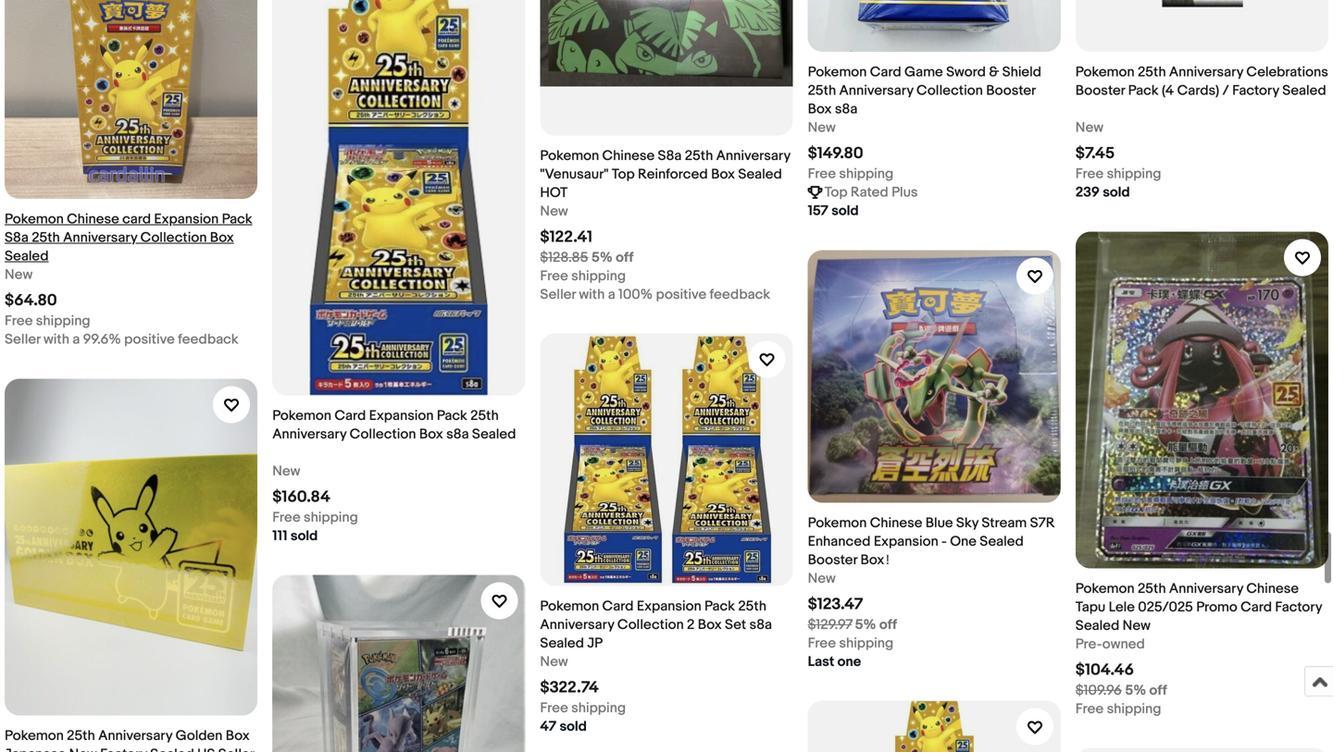 Task type: locate. For each thing, give the bounding box(es) containing it.
new $160.84 free shipping 111 sold
[[272, 463, 358, 545]]

$322.74 text field
[[540, 679, 599, 698]]

1 vertical spatial s8a
[[446, 426, 469, 443]]

card inside "pokemon card expansion pack 25th anniversary collection 2 box set s8a sealed jp new $322.74 free shipping 47 sold"
[[602, 599, 634, 615]]

pokemon up $64.80
[[5, 211, 64, 228]]

pokemon 25th anniversary celebrations booster pack (4 cards)  / factory sealed
[[1076, 64, 1328, 99]]

with left 99.6% at the top of the page
[[44, 331, 69, 348]]

new inside pokemon 25th anniversary chinese tapu lele 025/025 promo card factory sealed new pre-owned $104.46 $109.96 5% off free shipping
[[1123, 618, 1151, 635]]

47 sold text field
[[540, 718, 587, 737]]

2 vertical spatial seller
[[218, 747, 255, 753]]

2 horizontal spatial new text field
[[1076, 118, 1104, 137]]

free shipping text field for $104.46
[[1076, 701, 1161, 719]]

free
[[808, 166, 836, 182], [1076, 166, 1104, 182], [540, 268, 568, 285], [5, 313, 33, 330], [272, 510, 301, 526], [808, 636, 836, 652], [540, 701, 568, 717], [1076, 702, 1104, 718]]

anniversary up jp
[[540, 617, 614, 634]]

25th inside pokemon 25th anniversary golden box japanese new factory sealed us seller
[[67, 728, 95, 745]]

5% inside pokemon chinese s8a 25th anniversary "venusaur" top reinforced box sealed hot new $122.41 $128.85 5% off free shipping seller with a 100% positive feedback
[[592, 250, 613, 266]]

0 horizontal spatial positive
[[124, 331, 175, 348]]

free shipping text field for $123.47
[[808, 635, 894, 653]]

1 vertical spatial with
[[44, 331, 69, 348]]

a left 99.6% at the top of the page
[[73, 331, 80, 348]]

expansion
[[154, 211, 219, 228], [369, 408, 434, 424], [874, 534, 939, 551], [637, 599, 702, 615]]

0 horizontal spatial s8a
[[5, 230, 29, 246]]

anniversary inside the pokemon 25th anniversary celebrations booster pack (4 cards)  / factory sealed
[[1169, 64, 1243, 81]]

sold inside new $7.45 free shipping 239 sold
[[1103, 184, 1130, 201]]

pokemon up enhanced
[[808, 515, 867, 532]]

0 vertical spatial positive
[[656, 287, 707, 303]]

Free shipping text field
[[808, 165, 894, 183], [540, 267, 626, 286], [808, 635, 894, 653], [1076, 701, 1161, 719]]

0 horizontal spatial a
[[73, 331, 80, 348]]

New text field
[[1076, 118, 1104, 137], [272, 462, 300, 481], [808, 570, 836, 589]]

0 horizontal spatial with
[[44, 331, 69, 348]]

111
[[272, 528, 288, 545]]

new up $160.84 text box
[[272, 463, 300, 480]]

tapu
[[1076, 600, 1106, 616]]

shipping
[[839, 166, 894, 182], [1107, 166, 1161, 182], [571, 268, 626, 285], [36, 313, 90, 330], [304, 510, 358, 526], [839, 636, 894, 652], [571, 701, 626, 717], [1107, 702, 1161, 718]]

free shipping text field up one
[[808, 635, 894, 653]]

/
[[1223, 82, 1229, 99]]

s8a
[[835, 101, 858, 118], [446, 426, 469, 443], [749, 617, 772, 634]]

new up owned
[[1123, 618, 1151, 635]]

shipping down $322.74 text field
[[571, 701, 626, 717]]

1 horizontal spatial new text field
[[808, 570, 836, 589]]

box inside "pokemon card expansion pack 25th anniversary collection 2 box set s8a sealed jp new $322.74 free shipping 47 sold"
[[698, 617, 722, 634]]

factory inside the pokemon 25th anniversary celebrations booster pack (4 cards)  / factory sealed
[[1232, 82, 1279, 99]]

shield
[[1002, 64, 1041, 81]]

free shipping text field down $109.96
[[1076, 701, 1161, 719]]

100%
[[619, 287, 653, 303]]

157 sold text field
[[808, 202, 859, 220]]

off
[[616, 250, 634, 266], [879, 617, 897, 634], [1149, 683, 1167, 700]]

pre-
[[1076, 637, 1103, 653]]

free shipping text field for $64.80
[[5, 312, 90, 330]]

factory inside pokemon 25th anniversary chinese tapu lele 025/025 promo card factory sealed new pre-owned $104.46 $109.96 5% off free shipping
[[1275, 600, 1322, 616]]

chinese inside pokemon chinese blue sky stream s7r enhanced expansion - one sealed booster box！ new $123.47 $129.97 5% off free shipping last one
[[870, 515, 922, 532]]

pokemon card expansion pack 25th anniversary collection 2 box set s8a sealed jp new $322.74 free shipping 47 sold
[[540, 599, 772, 736]]

0 vertical spatial feedback
[[710, 287, 770, 303]]

new text field up $149.80
[[808, 118, 836, 137]]

feedback inside pokemon chinese card expansion pack s8a 25th anniversary collection box sealed new $64.80 free shipping seller with a 99.6% positive feedback
[[178, 331, 239, 348]]

0 vertical spatial top
[[612, 166, 635, 183]]

shipping down 'previous price $128.85 5% off' "text box" at the top left
[[571, 268, 626, 285]]

previous price $109.96 5% off text field
[[1076, 682, 1167, 701]]

shipping down previous price $129.97 5% off text box
[[839, 636, 894, 652]]

$104.46
[[1076, 661, 1134, 681]]

anniversary inside pokemon 25th anniversary chinese tapu lele 025/025 promo card factory sealed new pre-owned $104.46 $109.96 5% off free shipping
[[1169, 581, 1243, 598]]

anniversary up promo
[[1169, 581, 1243, 598]]

free up 111
[[272, 510, 301, 526]]

2 vertical spatial 5%
[[1125, 683, 1146, 700]]

with
[[579, 287, 605, 303], [44, 331, 69, 348]]

pokemon up japanese
[[5, 728, 64, 745]]

anniversary down game
[[839, 82, 914, 99]]

one
[[838, 654, 861, 671]]

card inside pokemon card expansion pack 25th anniversary collection box s8a sealed
[[335, 408, 366, 424]]

25th inside "pokemon card expansion pack 25th anniversary collection 2 box set s8a sealed jp new $322.74 free shipping 47 sold"
[[738, 599, 767, 615]]

free shipping text field for $160.84
[[272, 509, 358, 527]]

shipping down previous price $109.96 5% off text box at the right bottom of page
[[1107, 702, 1161, 718]]

new text field up $123.47 text field
[[808, 570, 836, 589]]

025/025
[[1138, 600, 1193, 616]]

expansion inside pokemon chinese blue sky stream s7r enhanced expansion - one sealed booster box！ new $123.47 $129.97 5% off free shipping last one
[[874, 534, 939, 551]]

s8a inside "pokemon card expansion pack 25th anniversary collection 2 box set s8a sealed jp new $322.74 free shipping 47 sold"
[[749, 617, 772, 634]]

pack inside pokemon card expansion pack 25th anniversary collection box s8a sealed
[[437, 408, 467, 424]]

1 horizontal spatial 5%
[[855, 617, 876, 634]]

1 vertical spatial new text field
[[272, 462, 300, 481]]

free down '$64.80' text field
[[5, 313, 33, 330]]

1 vertical spatial 5%
[[855, 617, 876, 634]]

0 horizontal spatial new text field
[[272, 462, 300, 481]]

2 horizontal spatial seller
[[540, 287, 576, 303]]

shipping inside pokemon chinese card expansion pack s8a 25th anniversary collection box sealed new $64.80 free shipping seller with a 99.6% positive feedback
[[36, 313, 90, 330]]

1 vertical spatial a
[[73, 331, 80, 348]]

pokemon up $7.45
[[1076, 64, 1135, 81]]

shipping up rated
[[839, 166, 894, 182]]

1 horizontal spatial seller
[[218, 747, 255, 753]]

pack
[[1128, 82, 1159, 99], [222, 211, 252, 228], [437, 408, 467, 424], [705, 599, 735, 615]]

with down 'previous price $128.85 5% off' "text box" at the top left
[[579, 287, 605, 303]]

factory for pokemon 25th anniversary celebrations booster pack (4 cards)  / factory sealed
[[1232, 82, 1279, 99]]

free inside pokemon chinese blue sky stream s7r enhanced expansion - one sealed booster box！ new $123.47 $129.97 5% off free shipping last one
[[808, 636, 836, 652]]

box
[[808, 101, 832, 118], [711, 166, 735, 183], [210, 230, 234, 246], [419, 426, 443, 443], [698, 617, 722, 634], [226, 728, 250, 745]]

s8a
[[658, 148, 682, 164], [5, 230, 29, 246]]

pokemon
[[808, 64, 867, 81], [1076, 64, 1135, 81], [540, 148, 599, 164], [5, 211, 64, 228], [272, 408, 331, 424], [808, 515, 867, 532], [1076, 581, 1135, 598], [540, 599, 599, 615], [5, 728, 64, 745]]

seller down the $128.85
[[540, 287, 576, 303]]

golden
[[176, 728, 223, 745]]

celebrations
[[1247, 64, 1328, 81]]

0 vertical spatial a
[[608, 287, 615, 303]]

$149.80
[[808, 144, 864, 163]]

$129.97
[[808, 617, 852, 634]]

0 horizontal spatial s8a
[[446, 426, 469, 443]]

shipping inside pokemon chinese s8a 25th anniversary "venusaur" top reinforced box sealed hot new $122.41 $128.85 5% off free shipping seller with a 100% positive feedback
[[571, 268, 626, 285]]

sealed inside pokemon 25th anniversary golden box japanese new factory sealed us seller
[[150, 747, 194, 753]]

factory right '/'
[[1232, 82, 1279, 99]]

pokemon for $123.47
[[808, 515, 867, 532]]

0 horizontal spatial seller
[[5, 331, 40, 348]]

$122.41 text field
[[540, 228, 592, 247]]

chinese
[[602, 148, 655, 164], [67, 211, 119, 228], [870, 515, 922, 532], [1247, 581, 1299, 598]]

free shipping text field down $64.80
[[5, 312, 90, 330]]

0 vertical spatial factory
[[1232, 82, 1279, 99]]

New text field
[[808, 118, 836, 137], [540, 202, 568, 221], [5, 266, 33, 284], [540, 653, 568, 672]]

s8a inside pokemon card game sword & shield 25th anniversary collection booster box s8a new $149.80 free shipping
[[835, 101, 858, 118]]

pack inside the pokemon 25th anniversary celebrations booster pack (4 cards)  / factory sealed
[[1128, 82, 1159, 99]]

factory
[[1232, 82, 1279, 99], [1275, 600, 1322, 616], [100, 747, 147, 753]]

factory for pokemon 25th anniversary chinese tapu lele 025/025 promo card factory sealed new pre-owned $104.46 $109.96 5% off free shipping
[[1275, 600, 1322, 616]]

shipping inside new $160.84 free shipping 111 sold
[[304, 510, 358, 526]]

free up 239
[[1076, 166, 1104, 182]]

anniversary up cards)
[[1169, 64, 1243, 81]]

1 horizontal spatial feedback
[[710, 287, 770, 303]]

off inside pokemon chinese blue sky stream s7r enhanced expansion - one sealed booster box！ new $123.47 $129.97 5% off free shipping last one
[[879, 617, 897, 634]]

off inside pokemon 25th anniversary chinese tapu lele 025/025 promo card factory sealed new pre-owned $104.46 $109.96 5% off free shipping
[[1149, 683, 1167, 700]]

2 horizontal spatial 5%
[[1125, 683, 1146, 700]]

sealed inside pokemon 25th anniversary chinese tapu lele 025/025 promo card factory sealed new pre-owned $104.46 $109.96 5% off free shipping
[[1076, 618, 1120, 635]]

top inside text box
[[825, 184, 848, 201]]

sealed inside "pokemon card expansion pack 25th anniversary collection 2 box set s8a sealed jp new $322.74 free shipping 47 sold"
[[540, 636, 584, 652]]

factory left us
[[100, 747, 147, 753]]

2
[[687, 617, 695, 634]]

card inside pokemon card game sword & shield 25th anniversary collection booster box s8a new $149.80 free shipping
[[870, 64, 901, 81]]

new text field for $149.80
[[808, 118, 836, 137]]

card
[[870, 64, 901, 81], [335, 408, 366, 424], [602, 599, 634, 615], [1241, 600, 1272, 616]]

top up 157 sold
[[825, 184, 848, 201]]

anniversary inside pokemon card game sword & shield 25th anniversary collection booster box s8a new $149.80 free shipping
[[839, 82, 914, 99]]

game
[[905, 64, 943, 81]]

5% inside pokemon chinese blue sky stream s7r enhanced expansion - one sealed booster box！ new $123.47 $129.97 5% off free shipping last one
[[855, 617, 876, 634]]

2 horizontal spatial s8a
[[835, 101, 858, 118]]

0 horizontal spatial feedback
[[178, 331, 239, 348]]

anniversary left $149.80
[[716, 148, 790, 164]]

new down hot on the left
[[540, 203, 568, 220]]

1 horizontal spatial booster
[[986, 82, 1036, 99]]

pokemon inside pokemon card game sword & shield 25th anniversary collection booster box s8a new $149.80 free shipping
[[808, 64, 867, 81]]

pokemon inside "pokemon card expansion pack 25th anniversary collection 2 box set s8a sealed jp new $322.74 free shipping 47 sold"
[[540, 599, 599, 615]]

new right japanese
[[69, 747, 97, 753]]

$160.84
[[272, 488, 330, 507]]

0 vertical spatial off
[[616, 250, 634, 266]]

booster down enhanced
[[808, 552, 857, 569]]

positive
[[656, 287, 707, 303], [124, 331, 175, 348]]

positive inside pokemon chinese s8a 25th anniversary "venusaur" top reinforced box sealed hot new $122.41 $128.85 5% off free shipping seller with a 100% positive feedback
[[656, 287, 707, 303]]

booster
[[986, 82, 1036, 99], [1076, 82, 1125, 99], [808, 552, 857, 569]]

new inside pokemon 25th anniversary golden box japanese new factory sealed us seller
[[69, 747, 97, 753]]

owned
[[1103, 637, 1145, 653]]

0 vertical spatial with
[[579, 287, 605, 303]]

booster down shield
[[986, 82, 1036, 99]]

a inside pokemon chinese card expansion pack s8a 25th anniversary collection box sealed new $64.80 free shipping seller with a 99.6% positive feedback
[[73, 331, 80, 348]]

pack inside "pokemon card expansion pack 25th anniversary collection 2 box set s8a sealed jp new $322.74 free shipping 47 sold"
[[705, 599, 735, 615]]

free down $109.96
[[1076, 702, 1104, 718]]

pokemon 25th anniversary golden box japanese new factory sealed us seller link
[[5, 379, 258, 753]]

sold
[[1103, 184, 1130, 201], [832, 203, 859, 219], [291, 528, 318, 545], [560, 719, 587, 736]]

seller
[[540, 287, 576, 303], [5, 331, 40, 348], [218, 747, 255, 753]]

0 vertical spatial new text field
[[1076, 118, 1104, 137]]

sold right '47'
[[560, 719, 587, 736]]

pokemon inside pokemon chinese card expansion pack s8a 25th anniversary collection box sealed new $64.80 free shipping seller with a 99.6% positive feedback
[[5, 211, 64, 228]]

1 vertical spatial feedback
[[178, 331, 239, 348]]

booster up $7.45 text box
[[1076, 82, 1125, 99]]

pokemon up "venusaur"
[[540, 148, 599, 164]]

0 vertical spatial s8a
[[658, 148, 682, 164]]

5% right $129.97
[[855, 617, 876, 634]]

free inside pokemon 25th anniversary chinese tapu lele 025/025 promo card factory sealed new pre-owned $104.46 $109.96 5% off free shipping
[[1076, 702, 1104, 718]]

anniversary left golden
[[98, 728, 172, 745]]

a
[[608, 287, 615, 303], [73, 331, 80, 348]]

positive right 99.6% at the top of the page
[[124, 331, 175, 348]]

booster inside pokemon card game sword & shield 25th anniversary collection booster box s8a new $149.80 free shipping
[[986, 82, 1036, 99]]

1 vertical spatial factory
[[1275, 600, 1322, 616]]

0 horizontal spatial top
[[612, 166, 635, 183]]

$123.47
[[808, 595, 863, 615]]

Free shipping text field
[[1076, 165, 1161, 183], [5, 312, 90, 330], [272, 509, 358, 527], [540, 700, 626, 718]]

1 vertical spatial off
[[879, 617, 897, 634]]

2 horizontal spatial off
[[1149, 683, 1167, 700]]

free shipping text field down $322.74 text field
[[540, 700, 626, 718]]

sold right 111
[[291, 528, 318, 545]]

pokemon for 5%
[[540, 148, 599, 164]]

25th inside the pokemon 25th anniversary celebrations booster pack (4 cards)  / factory sealed
[[1138, 64, 1166, 81]]

chinese inside pokemon chinese s8a 25th anniversary "venusaur" top reinforced box sealed hot new $122.41 $128.85 5% off free shipping seller with a 100% positive feedback
[[602, 148, 655, 164]]

box inside pokemon chinese s8a 25th anniversary "venusaur" top reinforced box sealed hot new $122.41 $128.85 5% off free shipping seller with a 100% positive feedback
[[711, 166, 735, 183]]

sealed inside pokemon chinese s8a 25th anniversary "venusaur" top reinforced box sealed hot new $122.41 $128.85 5% off free shipping seller with a 100% positive feedback
[[738, 166, 782, 183]]

sealed
[[1282, 82, 1326, 99], [738, 166, 782, 183], [5, 248, 49, 265], [472, 426, 516, 443], [980, 534, 1024, 551], [1076, 618, 1120, 635], [540, 636, 584, 652], [150, 747, 194, 753]]

1 vertical spatial positive
[[124, 331, 175, 348]]

free down $149.80
[[808, 166, 836, 182]]

with inside pokemon chinese card expansion pack s8a 25th anniversary collection box sealed new $64.80 free shipping seller with a 99.6% positive feedback
[[44, 331, 69, 348]]

1 horizontal spatial s8a
[[749, 617, 772, 634]]

top right "venusaur"
[[612, 166, 635, 183]]

0 vertical spatial 5%
[[592, 250, 613, 266]]

s8a inside pokemon chinese card expansion pack s8a 25th anniversary collection box sealed new $64.80 free shipping seller with a 99.6% positive feedback
[[5, 230, 29, 246]]

anniversary up $160.84 text box
[[272, 426, 347, 443]]

free down the $128.85
[[540, 268, 568, 285]]

chinese inside pokemon chinese card expansion pack s8a 25th anniversary collection box sealed new $64.80 free shipping seller with a 99.6% positive feedback
[[67, 211, 119, 228]]

&
[[989, 64, 999, 81]]

47
[[540, 719, 557, 736]]

anniversary inside pokemon chinese card expansion pack s8a 25th anniversary collection box sealed new $64.80 free shipping seller with a 99.6% positive feedback
[[63, 230, 137, 246]]

1 vertical spatial top
[[825, 184, 848, 201]]

set
[[725, 617, 746, 634]]

new up $64.80
[[5, 267, 33, 283]]

free shipping text field for $122.41
[[540, 267, 626, 286]]

factory inside pokemon 25th anniversary golden box japanese new factory sealed us seller
[[100, 747, 147, 753]]

top
[[612, 166, 635, 183], [825, 184, 848, 201]]

promo
[[1196, 600, 1238, 616]]

sold right 157
[[832, 203, 859, 219]]

blue
[[926, 515, 953, 532]]

off for $123.47
[[879, 617, 897, 634]]

1 horizontal spatial a
[[608, 287, 615, 303]]

new up '$322.74'
[[540, 654, 568, 671]]

pokemon card game sword & shield 25th anniversary collection booster box s8a new $149.80 free shipping
[[808, 64, 1041, 182]]

5%
[[592, 250, 613, 266], [855, 617, 876, 634], [1125, 683, 1146, 700]]

new text field for $160.84
[[272, 462, 300, 481]]

new text field up $64.80
[[5, 266, 33, 284]]

free shipping text field down $160.84
[[272, 509, 358, 527]]

1 vertical spatial s8a
[[5, 230, 29, 246]]

s8a up reinforced
[[658, 148, 682, 164]]

sealed inside pokemon chinese blue sky stream s7r enhanced expansion - one sealed booster box！ new $123.47 $129.97 5% off free shipping last one
[[980, 534, 1024, 551]]

a left the 100%
[[608, 287, 615, 303]]

seller down '$64.80' text field
[[5, 331, 40, 348]]

feedback
[[710, 287, 770, 303], [178, 331, 239, 348]]

pokemon for $104.46
[[1076, 581, 1135, 598]]

1 horizontal spatial with
[[579, 287, 605, 303]]

2 vertical spatial off
[[1149, 683, 1167, 700]]

pokemon up $149.80
[[808, 64, 867, 81]]

new
[[808, 119, 836, 136], [1076, 119, 1104, 136], [540, 203, 568, 220], [5, 267, 33, 283], [272, 463, 300, 480], [808, 571, 836, 588], [1123, 618, 1151, 635], [540, 654, 568, 671], [69, 747, 97, 753]]

new text field for $122.41
[[540, 202, 568, 221]]

new text field up $7.45 text box
[[1076, 118, 1104, 137]]

free shipping text field down the $128.85
[[540, 267, 626, 286]]

1 vertical spatial seller
[[5, 331, 40, 348]]

new text field down hot on the left
[[540, 202, 568, 221]]

a inside pokemon chinese s8a 25th anniversary "venusaur" top reinforced box sealed hot new $122.41 $128.85 5% off free shipping seller with a 100% positive feedback
[[608, 287, 615, 303]]

pokemon inside pokemon 25th anniversary chinese tapu lele 025/025 promo card factory sealed new pre-owned $104.46 $109.96 5% off free shipping
[[1076, 581, 1135, 598]]

239
[[1076, 184, 1100, 201]]

feedback inside pokemon chinese s8a 25th anniversary "venusaur" top reinforced box sealed hot new $122.41 $128.85 5% off free shipping seller with a 100% positive feedback
[[710, 287, 770, 303]]

2 vertical spatial factory
[[100, 747, 147, 753]]

plus
[[892, 184, 918, 201]]

5% inside pokemon 25th anniversary chinese tapu lele 025/025 promo card factory sealed new pre-owned $104.46 $109.96 5% off free shipping
[[1125, 683, 1146, 700]]

enhanced
[[808, 534, 871, 551]]

1 horizontal spatial s8a
[[658, 148, 682, 164]]

shipping down $160.84
[[304, 510, 358, 526]]

anniversary down 'card'
[[63, 230, 137, 246]]

last
[[808, 654, 834, 671]]

pokemon chinese s8a 25th anniversary "venusaur" top reinforced box sealed hot new $122.41 $128.85 5% off free shipping seller with a 100% positive feedback
[[540, 148, 790, 303]]

25th inside pokemon card game sword & shield 25th anniversary collection booster box s8a new $149.80 free shipping
[[808, 82, 836, 99]]

2 horizontal spatial booster
[[1076, 82, 1125, 99]]

0 horizontal spatial off
[[616, 250, 634, 266]]

free shipping text field down $7.45
[[1076, 165, 1161, 183]]

anniversary
[[1169, 64, 1243, 81], [839, 82, 914, 99], [716, 148, 790, 164], [63, 230, 137, 246], [272, 426, 347, 443], [1169, 581, 1243, 598], [540, 617, 614, 634], [98, 728, 172, 745]]

new up $149.80
[[808, 119, 836, 136]]

card for pokemon card expansion pack 25th anniversary collection 2 box set s8a sealed jp new $322.74 free shipping 47 sold
[[602, 599, 634, 615]]

25th
[[1138, 64, 1166, 81], [808, 82, 836, 99], [685, 148, 713, 164], [32, 230, 60, 246], [470, 408, 499, 424], [1138, 581, 1166, 598], [738, 599, 767, 615], [67, 728, 95, 745]]

expansion inside pokemon card expansion pack 25th anniversary collection box s8a sealed
[[369, 408, 434, 424]]

157 sold
[[808, 203, 859, 219]]

sold right 239
[[1103, 184, 1130, 201]]

shipping up 239 sold text field on the top of the page
[[1107, 166, 1161, 182]]

5% right the $128.85
[[592, 250, 613, 266]]

free up '47'
[[540, 701, 568, 717]]

0 vertical spatial seller
[[540, 287, 576, 303]]

free up last
[[808, 636, 836, 652]]

5% right $109.96
[[1125, 683, 1146, 700]]

booster inside pokemon chinese blue sky stream s7r enhanced expansion - one sealed booster box！ new $123.47 $129.97 5% off free shipping last one
[[808, 552, 857, 569]]

s8a up $64.80
[[5, 230, 29, 246]]

seller right us
[[218, 747, 255, 753]]

shipping down $64.80
[[36, 313, 90, 330]]

new text field up $160.84 text box
[[272, 462, 300, 481]]

pokemon for shipping
[[5, 211, 64, 228]]

positive right the 100%
[[656, 287, 707, 303]]

pokemon up jp
[[540, 599, 599, 615]]

2 vertical spatial s8a
[[749, 617, 772, 634]]

sword
[[946, 64, 986, 81]]

pokemon up $160.84 text box
[[272, 408, 331, 424]]

1 horizontal spatial off
[[879, 617, 897, 634]]

0 horizontal spatial booster
[[808, 552, 857, 569]]

us
[[197, 747, 215, 753]]

new up $123.47 text field
[[808, 571, 836, 588]]

collection
[[917, 82, 983, 99], [140, 230, 207, 246], [350, 426, 416, 443], [617, 617, 684, 634]]

pokemon up tapu
[[1076, 581, 1135, 598]]

1 horizontal spatial top
[[825, 184, 848, 201]]

factory right promo
[[1275, 600, 1322, 616]]

seller inside pokemon 25th anniversary golden box japanese new factory sealed us seller
[[218, 747, 255, 753]]

chinese for $64.80
[[67, 211, 119, 228]]

0 vertical spatial s8a
[[835, 101, 858, 118]]

0 horizontal spatial 5%
[[592, 250, 613, 266]]

$104.46 text field
[[1076, 661, 1134, 681]]

2 vertical spatial new text field
[[808, 570, 836, 589]]

1 horizontal spatial positive
[[656, 287, 707, 303]]

new text field up '$322.74'
[[540, 653, 568, 672]]

pokemon inside pokemon chinese blue sky stream s7r enhanced expansion - one sealed booster box！ new $123.47 $129.97 5% off free shipping last one
[[808, 515, 867, 532]]

pokemon 25th anniversary golden box japanese new factory sealed us seller
[[5, 728, 255, 753]]

5% for $123.47
[[855, 617, 876, 634]]

new up $7.45 text box
[[1076, 119, 1104, 136]]

Top Rated Plus text field
[[825, 183, 918, 202]]



Task type: describe. For each thing, give the bounding box(es) containing it.
25th inside pokemon chinese card expansion pack s8a 25th anniversary collection box sealed new $64.80 free shipping seller with a 99.6% positive feedback
[[32, 230, 60, 246]]

chinese for box！
[[870, 515, 922, 532]]

free inside new $7.45 free shipping 239 sold
[[1076, 166, 1104, 182]]

lele
[[1109, 600, 1135, 616]]

pokemon 25th anniversary chinese tapu lele 025/025 promo card factory sealed new pre-owned $104.46 $109.96 5% off free shipping
[[1076, 581, 1322, 718]]

new text field for $322.74
[[540, 653, 568, 672]]

box！
[[861, 552, 897, 569]]

previous price $129.97 5% off text field
[[808, 616, 897, 635]]

chinese inside pokemon 25th anniversary chinese tapu lele 025/025 promo card factory sealed new pre-owned $104.46 $109.96 5% off free shipping
[[1247, 581, 1299, 598]]

anniversary inside pokemon 25th anniversary golden box japanese new factory sealed us seller
[[98, 728, 172, 745]]

Seller with a 99.6% positive feedback text field
[[5, 330, 239, 349]]

s8a inside pokemon chinese s8a 25th anniversary "venusaur" top reinforced box sealed hot new $122.41 $128.85 5% off free shipping seller with a 100% positive feedback
[[658, 148, 682, 164]]

$123.47 text field
[[808, 595, 863, 615]]

25th inside pokemon card expansion pack 25th anniversary collection box s8a sealed
[[470, 408, 499, 424]]

new inside pokemon chinese s8a 25th anniversary "venusaur" top reinforced box sealed hot new $122.41 $128.85 5% off free shipping seller with a 100% positive feedback
[[540, 203, 568, 220]]

pokemon inside pokemon 25th anniversary golden box japanese new factory sealed us seller
[[5, 728, 64, 745]]

pokemon card expansion pack 25th anniversary collection box s8a sealed
[[272, 408, 516, 443]]

hot
[[540, 185, 568, 202]]

5% for $104.46
[[1125, 683, 1146, 700]]

$122.41
[[540, 228, 592, 247]]

free inside new $160.84 free shipping 111 sold
[[272, 510, 301, 526]]

$128.85
[[540, 250, 588, 266]]

with inside pokemon chinese s8a 25th anniversary "venusaur" top reinforced box sealed hot new $122.41 $128.85 5% off free shipping seller with a 100% positive feedback
[[579, 287, 605, 303]]

free shipping text field for $322.74
[[540, 700, 626, 718]]

box inside pokemon 25th anniversary golden box japanese new factory sealed us seller
[[226, 728, 250, 745]]

sold inside text field
[[832, 203, 859, 219]]

239 sold text field
[[1076, 183, 1130, 202]]

sold inside new $160.84 free shipping 111 sold
[[291, 528, 318, 545]]

japanese
[[5, 747, 66, 753]]

$7.45 text field
[[1076, 144, 1115, 163]]

$322.74
[[540, 679, 599, 698]]

pokemon for free
[[808, 64, 867, 81]]

rated
[[851, 184, 889, 201]]

new $7.45 free shipping 239 sold
[[1076, 119, 1161, 201]]

booster inside the pokemon 25th anniversary celebrations booster pack (4 cards)  / factory sealed
[[1076, 82, 1125, 99]]

collection inside pokemon chinese card expansion pack s8a 25th anniversary collection box sealed new $64.80 free shipping seller with a 99.6% positive feedback
[[140, 230, 207, 246]]

expansion inside "pokemon card expansion pack 25th anniversary collection 2 box set s8a sealed jp new $322.74 free shipping 47 sold"
[[637, 599, 702, 615]]

s8a inside pokemon card expansion pack 25th anniversary collection box s8a sealed
[[446, 426, 469, 443]]

card
[[122, 211, 151, 228]]

Pre-owned text field
[[1076, 636, 1145, 654]]

$160.84 text field
[[272, 488, 330, 507]]

pokemon inside the pokemon 25th anniversary celebrations booster pack (4 cards)  / factory sealed
[[1076, 64, 1135, 81]]

99.6%
[[83, 331, 121, 348]]

sold inside "pokemon card expansion pack 25th anniversary collection 2 box set s8a sealed jp new $322.74 free shipping 47 sold"
[[560, 719, 587, 736]]

collection inside "pokemon card expansion pack 25th anniversary collection 2 box set s8a sealed jp new $322.74 free shipping 47 sold"
[[617, 617, 684, 634]]

157
[[808, 203, 829, 219]]

s7r
[[1030, 515, 1055, 532]]

previous price $128.85 5% off text field
[[540, 249, 634, 267]]

collection inside pokemon card expansion pack 25th anniversary collection box s8a sealed
[[350, 426, 416, 443]]

off for $104.46
[[1149, 683, 1167, 700]]

pack inside pokemon chinese card expansion pack s8a 25th anniversary collection box sealed new $64.80 free shipping seller with a 99.6% positive feedback
[[222, 211, 252, 228]]

top inside pokemon chinese s8a 25th anniversary "venusaur" top reinforced box sealed hot new $122.41 $128.85 5% off free shipping seller with a 100% positive feedback
[[612, 166, 635, 183]]

111 sold text field
[[272, 527, 318, 546]]

25th inside pokemon chinese s8a 25th anniversary "venusaur" top reinforced box sealed hot new $122.41 $128.85 5% off free shipping seller with a 100% positive feedback
[[685, 148, 713, 164]]

top rated plus
[[825, 184, 918, 201]]

free shipping text field for $7.45
[[1076, 165, 1161, 183]]

chinese for $122.41
[[602, 148, 655, 164]]

pokemon for $322.74
[[540, 599, 599, 615]]

card for pokemon card expansion pack 25th anniversary collection box s8a sealed
[[335, 408, 366, 424]]

anniversary inside "pokemon card expansion pack 25th anniversary collection 2 box set s8a sealed jp new $322.74 free shipping 47 sold"
[[540, 617, 614, 634]]

pokemon inside pokemon card expansion pack 25th anniversary collection box s8a sealed
[[272, 408, 331, 424]]

shipping inside "pokemon card expansion pack 25th anniversary collection 2 box set s8a sealed jp new $322.74 free shipping 47 sold"
[[571, 701, 626, 717]]

shipping inside new $7.45 free shipping 239 sold
[[1107, 166, 1161, 182]]

shipping inside pokemon chinese blue sky stream s7r enhanced expansion - one sealed booster box！ new $123.47 $129.97 5% off free shipping last one
[[839, 636, 894, 652]]

pokemon chinese blue sky stream s7r enhanced expansion - one sealed booster box！ new $123.47 $129.97 5% off free shipping last one
[[808, 515, 1055, 671]]

sky
[[956, 515, 979, 532]]

Seller with a 100% positive feedback text field
[[540, 286, 770, 304]]

new inside pokemon chinese blue sky stream s7r enhanced expansion - one sealed booster box！ new $123.47 $129.97 5% off free shipping last one
[[808, 571, 836, 588]]

pokemon chinese card expansion pack s8a 25th anniversary collection box sealed new $64.80 free shipping seller with a 99.6% positive feedback
[[5, 211, 252, 348]]

free inside "pokemon card expansion pack 25th anniversary collection 2 box set s8a sealed jp new $322.74 free shipping 47 sold"
[[540, 701, 568, 717]]

new inside "pokemon card expansion pack 25th anniversary collection 2 box set s8a sealed jp new $322.74 free shipping 47 sold"
[[540, 654, 568, 671]]

off inside pokemon chinese s8a 25th anniversary "venusaur" top reinforced box sealed hot new $122.41 $128.85 5% off free shipping seller with a 100% positive feedback
[[616, 250, 634, 266]]

box inside pokemon chinese card expansion pack s8a 25th anniversary collection box sealed new $64.80 free shipping seller with a 99.6% positive feedback
[[210, 230, 234, 246]]

box inside pokemon card expansion pack 25th anniversary collection box s8a sealed
[[419, 426, 443, 443]]

new inside pokemon card game sword & shield 25th anniversary collection booster box s8a new $149.80 free shipping
[[808, 119, 836, 136]]

card inside pokemon 25th anniversary chinese tapu lele 025/025 promo card factory sealed new pre-owned $104.46 $109.96 5% off free shipping
[[1241, 600, 1272, 616]]

cards)
[[1177, 82, 1219, 99]]

stream
[[982, 515, 1027, 532]]

anniversary inside pokemon chinese s8a 25th anniversary "venusaur" top reinforced box sealed hot new $122.41 $128.85 5% off free shipping seller with a 100% positive feedback
[[716, 148, 790, 164]]

Last one text field
[[808, 653, 861, 672]]

free inside pokemon chinese s8a 25th anniversary "venusaur" top reinforced box sealed hot new $122.41 $128.85 5% off free shipping seller with a 100% positive feedback
[[540, 268, 568, 285]]

shipping inside pokemon card game sword & shield 25th anniversary collection booster box s8a new $149.80 free shipping
[[839, 166, 894, 182]]

jp
[[587, 636, 603, 652]]

seller inside pokemon chinese s8a 25th anniversary "venusaur" top reinforced box sealed hot new $122.41 $128.85 5% off free shipping seller with a 100% positive feedback
[[540, 287, 576, 303]]

collection inside pokemon card game sword & shield 25th anniversary collection booster box s8a new $149.80 free shipping
[[917, 82, 983, 99]]

seller inside pokemon chinese card expansion pack s8a 25th anniversary collection box sealed new $64.80 free shipping seller with a 99.6% positive feedback
[[5, 331, 40, 348]]

box inside pokemon card game sword & shield 25th anniversary collection booster box s8a new $149.80 free shipping
[[808, 101, 832, 118]]

one
[[950, 534, 977, 551]]

anniversary inside pokemon card expansion pack 25th anniversary collection box s8a sealed
[[272, 426, 347, 443]]

new inside pokemon chinese card expansion pack s8a 25th anniversary collection box sealed new $64.80 free shipping seller with a 99.6% positive feedback
[[5, 267, 33, 283]]

free inside pokemon chinese card expansion pack s8a 25th anniversary collection box sealed new $64.80 free shipping seller with a 99.6% positive feedback
[[5, 313, 33, 330]]

new inside new $7.45 free shipping 239 sold
[[1076, 119, 1104, 136]]

shipping inside pokemon 25th anniversary chinese tapu lele 025/025 promo card factory sealed new pre-owned $104.46 $109.96 5% off free shipping
[[1107, 702, 1161, 718]]

$64.80 text field
[[5, 291, 57, 311]]

$7.45
[[1076, 144, 1115, 163]]

$64.80
[[5, 291, 57, 311]]

sealed inside pokemon chinese card expansion pack s8a 25th anniversary collection box sealed new $64.80 free shipping seller with a 99.6% positive feedback
[[5, 248, 49, 265]]

card for pokemon card game sword & shield 25th anniversary collection booster box s8a new $149.80 free shipping
[[870, 64, 901, 81]]

new text field for $64.80
[[5, 266, 33, 284]]

new inside new $160.84 free shipping 111 sold
[[272, 463, 300, 480]]

$109.96
[[1076, 683, 1122, 700]]

positive inside pokemon chinese card expansion pack s8a 25th anniversary collection box sealed new $64.80 free shipping seller with a 99.6% positive feedback
[[124, 331, 175, 348]]

sealed inside pokemon card expansion pack 25th anniversary collection box s8a sealed
[[472, 426, 516, 443]]

"venusaur"
[[540, 166, 609, 183]]

expansion inside pokemon chinese card expansion pack s8a 25th anniversary collection box sealed new $64.80 free shipping seller with a 99.6% positive feedback
[[154, 211, 219, 228]]

25th inside pokemon 25th anniversary chinese tapu lele 025/025 promo card factory sealed new pre-owned $104.46 $109.96 5% off free shipping
[[1138, 581, 1166, 598]]

$149.80 text field
[[808, 144, 864, 163]]

free inside pokemon card game sword & shield 25th anniversary collection booster box s8a new $149.80 free shipping
[[808, 166, 836, 182]]

new text field for $7.45
[[1076, 118, 1104, 137]]

free shipping text field down $149.80
[[808, 165, 894, 183]]

sealed inside the pokemon 25th anniversary celebrations booster pack (4 cards)  / factory sealed
[[1282, 82, 1326, 99]]

(4
[[1162, 82, 1174, 99]]

reinforced
[[638, 166, 708, 183]]

-
[[942, 534, 947, 551]]



Task type: vqa. For each thing, say whether or not it's contained in the screenshot.
2
yes



